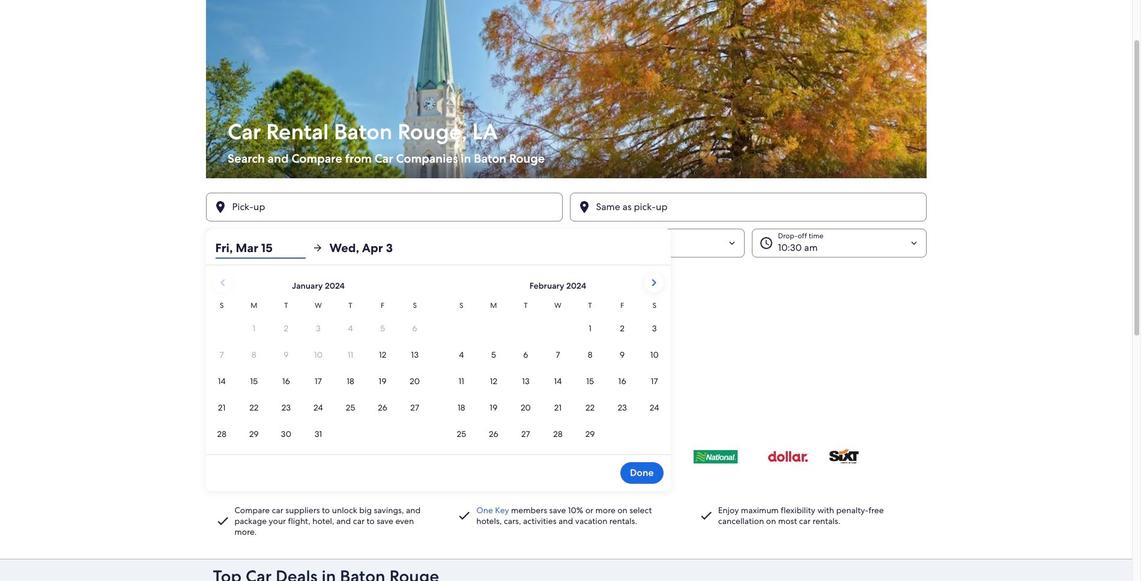 Task type: vqa. For each thing, say whether or not it's contained in the screenshot.
March 2024 element at the right of page
no



Task type: locate. For each thing, give the bounding box(es) containing it.
next month image
[[647, 276, 661, 290]]

breadcrumbs region
[[0, 0, 1133, 560]]



Task type: describe. For each thing, give the bounding box(es) containing it.
car suppliers logo image
[[213, 435, 920, 479]]

previous month image
[[215, 276, 230, 290]]



